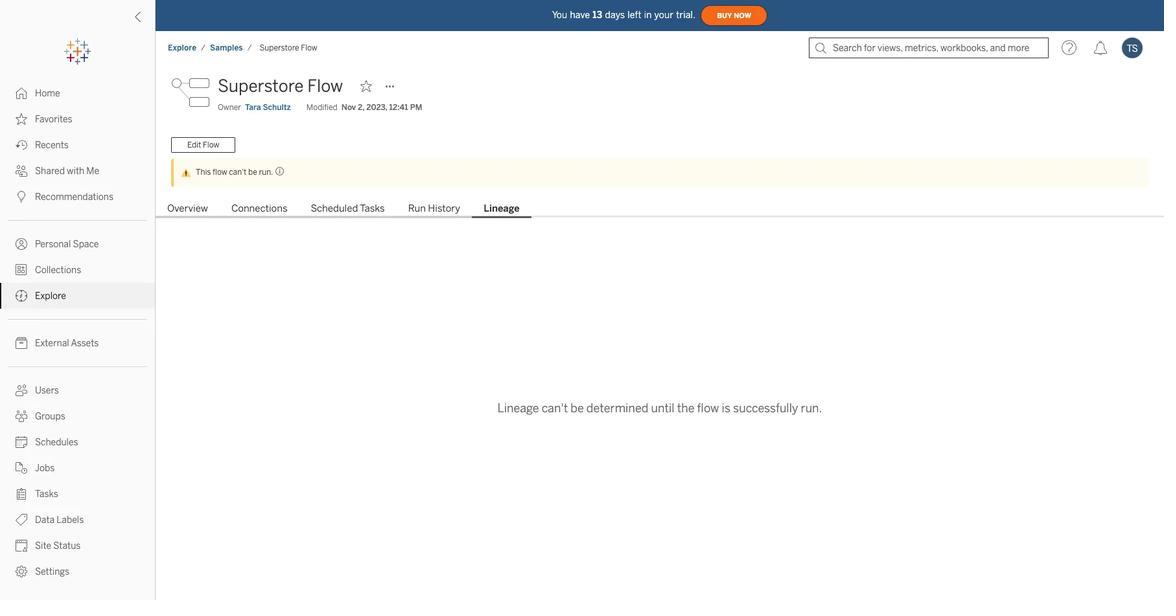 Task type: locate. For each thing, give the bounding box(es) containing it.
flow
[[213, 168, 227, 177], [697, 402, 719, 417]]

buy now button
[[701, 5, 768, 26]]

tasks down jobs
[[35, 489, 58, 500]]

schedules
[[35, 438, 78, 449]]

this
[[196, 168, 211, 177]]

1 vertical spatial lineage
[[498, 402, 539, 417]]

superstore
[[260, 43, 299, 53], [218, 76, 304, 97]]

/ right samples
[[247, 43, 252, 53]]

can't
[[229, 168, 247, 177], [542, 402, 568, 417]]

collections
[[35, 265, 81, 276]]

0 vertical spatial explore
[[168, 43, 197, 53]]

lineage for lineage can't be determined until the flow is successfully run.
[[498, 402, 539, 417]]

external assets link
[[0, 331, 155, 357]]

external assets
[[35, 338, 99, 349]]

0 vertical spatial superstore
[[260, 43, 299, 53]]

data labels
[[35, 515, 84, 526]]

1 vertical spatial superstore
[[218, 76, 304, 97]]

have
[[570, 9, 590, 20]]

owner tara schultz
[[218, 103, 291, 112]]

2 / from the left
[[247, 43, 252, 53]]

0 vertical spatial superstore flow
[[260, 43, 317, 53]]

scheduled tasks
[[311, 203, 385, 215]]

run. up connections
[[259, 168, 273, 177]]

1 horizontal spatial explore
[[168, 43, 197, 53]]

1 horizontal spatial flow
[[697, 402, 719, 417]]

explore down "collections" in the left of the page
[[35, 291, 66, 302]]

/
[[201, 43, 206, 53], [247, 43, 252, 53]]

lineage can't be determined until the flow is successfully run.
[[498, 402, 822, 417]]

groups
[[35, 412, 65, 423]]

1 horizontal spatial explore link
[[167, 43, 197, 53]]

schultz
[[263, 103, 291, 112]]

explore left samples
[[168, 43, 197, 53]]

0 vertical spatial flow
[[301, 43, 317, 53]]

flow
[[301, 43, 317, 53], [307, 76, 343, 97], [203, 141, 219, 150]]

with
[[67, 166, 84, 177]]

trial.
[[676, 9, 696, 20]]

tara
[[245, 103, 261, 112]]

external
[[35, 338, 69, 349]]

successfully
[[733, 402, 798, 417]]

run. right 'successfully'
[[801, 402, 822, 417]]

superstore flow
[[260, 43, 317, 53], [218, 76, 343, 97]]

1 vertical spatial be
[[571, 402, 584, 417]]

13
[[593, 9, 603, 20]]

space
[[73, 239, 99, 250]]

superstore up owner tara schultz
[[218, 76, 304, 97]]

lineage inside sub-spaces tab list
[[484, 203, 520, 215]]

0 horizontal spatial explore
[[35, 291, 66, 302]]

status
[[53, 541, 81, 552]]

0 vertical spatial run.
[[259, 168, 273, 177]]

personal space link
[[0, 231, 155, 257]]

0 horizontal spatial be
[[248, 168, 257, 177]]

run.
[[259, 168, 273, 177], [801, 402, 822, 417]]

0 horizontal spatial flow
[[213, 168, 227, 177]]

explore inside "main navigation. press the up and down arrow keys to access links." element
[[35, 291, 66, 302]]

2023,
[[366, 103, 387, 112]]

2 vertical spatial flow
[[203, 141, 219, 150]]

0 horizontal spatial explore link
[[0, 283, 155, 309]]

1 vertical spatial superstore flow
[[218, 76, 343, 97]]

site status link
[[0, 534, 155, 559]]

1 vertical spatial tasks
[[35, 489, 58, 500]]

modified
[[307, 103, 338, 112]]

be left flow run requirements:
the flow must have at least one output step. image on the left of the page
[[248, 168, 257, 177]]

history
[[428, 203, 460, 215]]

0 horizontal spatial /
[[201, 43, 206, 53]]

buy now
[[717, 11, 751, 20]]

1 vertical spatial explore
[[35, 291, 66, 302]]

superstore right the samples link
[[260, 43, 299, 53]]

connections
[[231, 203, 288, 215]]

you
[[552, 9, 568, 20]]

0 horizontal spatial can't
[[229, 168, 247, 177]]

samples
[[210, 43, 243, 53]]

0 vertical spatial can't
[[229, 168, 247, 177]]

sub-spaces tab list
[[156, 202, 1164, 218]]

tasks right scheduled
[[360, 203, 385, 215]]

2,
[[358, 103, 365, 112]]

explore link down "collections" in the left of the page
[[0, 283, 155, 309]]

1 horizontal spatial tasks
[[360, 203, 385, 215]]

shared
[[35, 166, 65, 177]]

explore link
[[167, 43, 197, 53], [0, 283, 155, 309]]

recommendations
[[35, 192, 114, 203]]

run
[[408, 203, 426, 215]]

flow right 'this'
[[213, 168, 227, 177]]

site status
[[35, 541, 81, 552]]

shared with me
[[35, 166, 99, 177]]

0 vertical spatial flow
[[213, 168, 227, 177]]

site
[[35, 541, 51, 552]]

superstore inside "main content"
[[218, 76, 304, 97]]

scheduled
[[311, 203, 358, 215]]

0 vertical spatial tasks
[[360, 203, 385, 215]]

flow image
[[171, 73, 210, 112]]

1 horizontal spatial /
[[247, 43, 252, 53]]

favorites
[[35, 114, 72, 125]]

tara schultz link
[[245, 102, 291, 113]]

determined
[[587, 402, 649, 417]]

overview
[[167, 203, 208, 215]]

can't left determined at bottom
[[542, 402, 568, 417]]

recommendations link
[[0, 184, 155, 210]]

flow left is
[[697, 402, 719, 417]]

days
[[605, 9, 625, 20]]

explore
[[168, 43, 197, 53], [35, 291, 66, 302]]

users
[[35, 386, 59, 397]]

lineage
[[484, 203, 520, 215], [498, 402, 539, 417]]

0 horizontal spatial tasks
[[35, 489, 58, 500]]

users link
[[0, 378, 155, 404]]

settings
[[35, 567, 69, 578]]

/ left samples
[[201, 43, 206, 53]]

1 vertical spatial explore link
[[0, 283, 155, 309]]

explore link left samples
[[167, 43, 197, 53]]

can't right 'this'
[[229, 168, 247, 177]]

tasks
[[360, 203, 385, 215], [35, 489, 58, 500]]

personal space
[[35, 239, 99, 250]]

0 vertical spatial be
[[248, 168, 257, 177]]

0 vertical spatial explore link
[[167, 43, 197, 53]]

tasks inside "main navigation. press the up and down arrow keys to access links." element
[[35, 489, 58, 500]]

superstore flow element
[[256, 43, 321, 53]]

samples link
[[209, 43, 244, 53]]

left
[[628, 9, 642, 20]]

tasks inside sub-spaces tab list
[[360, 203, 385, 215]]

1 vertical spatial run.
[[801, 402, 822, 417]]

flow inside button
[[203, 141, 219, 150]]

flow for superstore flow element
[[301, 43, 317, 53]]

1 horizontal spatial can't
[[542, 402, 568, 417]]

be left determined at bottom
[[571, 402, 584, 417]]

be
[[248, 168, 257, 177], [571, 402, 584, 417]]

1 vertical spatial flow
[[697, 402, 719, 417]]

0 vertical spatial lineage
[[484, 203, 520, 215]]



Task type: describe. For each thing, give the bounding box(es) containing it.
main navigation. press the up and down arrow keys to access links. element
[[0, 80, 155, 585]]

edit flow button
[[171, 137, 236, 153]]

recents link
[[0, 132, 155, 158]]

this flow can't be run.
[[196, 168, 273, 177]]

lineage for lineage
[[484, 203, 520, 215]]

shared with me link
[[0, 158, 155, 184]]

superstore flow inside "main content"
[[218, 76, 343, 97]]

tasks link
[[0, 482, 155, 508]]

settings link
[[0, 559, 155, 585]]

1 horizontal spatial run.
[[801, 402, 822, 417]]

superstore flow main content
[[156, 65, 1164, 601]]

nov
[[341, 103, 356, 112]]

edit flow
[[187, 141, 219, 150]]

navigation panel element
[[0, 39, 155, 585]]

labels
[[57, 515, 84, 526]]

buy
[[717, 11, 732, 20]]

flow run requirements:
the flow must have at least one output step. image
[[273, 167, 285, 176]]

pm
[[410, 103, 422, 112]]

schedules link
[[0, 430, 155, 456]]

explore for explore
[[35, 291, 66, 302]]

in
[[644, 9, 652, 20]]

1 vertical spatial flow
[[307, 76, 343, 97]]

12:41
[[389, 103, 408, 112]]

until
[[651, 402, 675, 417]]

home
[[35, 88, 60, 99]]

data
[[35, 515, 55, 526]]

data labels link
[[0, 508, 155, 534]]

home link
[[0, 80, 155, 106]]

owner
[[218, 103, 241, 112]]

is
[[722, 402, 731, 417]]

explore / samples /
[[168, 43, 252, 53]]

modified nov 2, 2023, 12:41 pm
[[307, 103, 422, 112]]

personal
[[35, 239, 71, 250]]

jobs link
[[0, 456, 155, 482]]

1 horizontal spatial be
[[571, 402, 584, 417]]

run history
[[408, 203, 460, 215]]

explore for explore / samples /
[[168, 43, 197, 53]]

Search for views, metrics, workbooks, and more text field
[[809, 38, 1049, 58]]

me
[[86, 166, 99, 177]]

your
[[655, 9, 674, 20]]

flow for edit flow button
[[203, 141, 219, 150]]

0 horizontal spatial run.
[[259, 168, 273, 177]]

you have 13 days left in your trial.
[[552, 9, 696, 20]]

favorites link
[[0, 106, 155, 132]]

recents
[[35, 140, 69, 151]]

the
[[677, 402, 695, 417]]

now
[[734, 11, 751, 20]]

edit
[[187, 141, 201, 150]]

groups link
[[0, 404, 155, 430]]

1 / from the left
[[201, 43, 206, 53]]

collections link
[[0, 257, 155, 283]]

assets
[[71, 338, 99, 349]]

jobs
[[35, 464, 55, 475]]

1 vertical spatial can't
[[542, 402, 568, 417]]



Task type: vqa. For each thing, say whether or not it's contained in the screenshot.
4th "|" from the left
no



